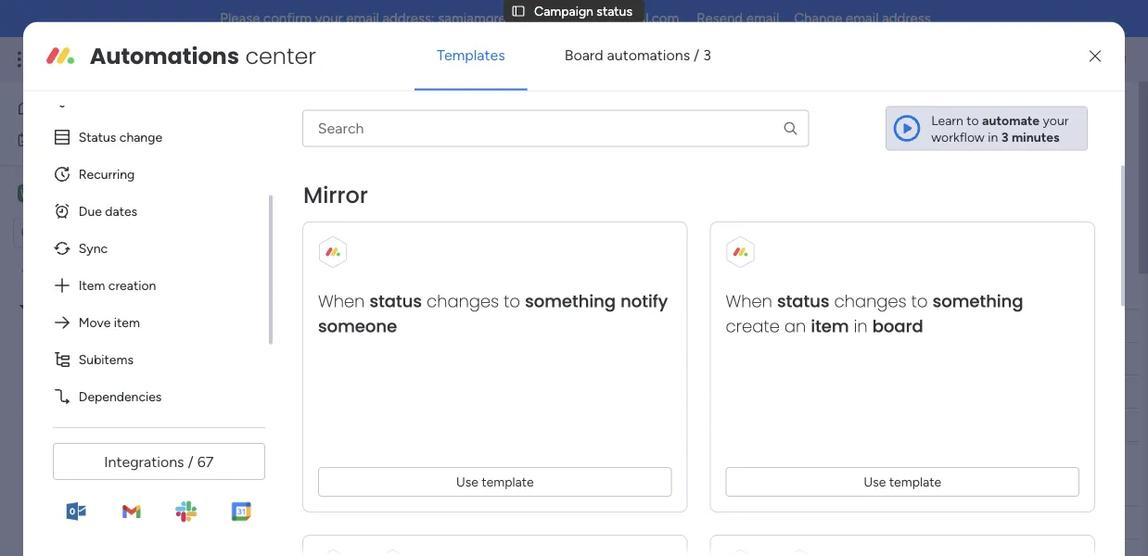 Task type: describe. For each thing, give the bounding box(es) containing it.
1 email from the left
[[346, 10, 379, 27]]

templates
[[437, 46, 505, 64]]

1
[[1061, 107, 1066, 123]]

list box containing green eggs and ham
[[0, 256, 237, 557]]

change
[[794, 10, 843, 27]]

make
[[491, 278, 540, 302]]

see more link
[[844, 135, 903, 153]]

recurring option
[[38, 156, 254, 193]]

ham
[[139, 268, 167, 283]]

your right confirm
[[315, 10, 343, 27]]

integrations / 67
[[104, 453, 214, 471]]

work for my
[[62, 132, 90, 148]]

sort button
[[661, 212, 727, 242]]

Few tips to help you make the most of this template :) field
[[315, 278, 780, 302]]

template inside few tips to help you make the most of this template :) field
[[680, 278, 759, 302]]

something for when status changes   to something create an item in board
[[933, 289, 1024, 313]]

green eggs and ham
[[44, 268, 167, 283]]

goal
[[1043, 515, 1070, 531]]

account for first account "field"
[[742, 318, 792, 334]]

select product image
[[17, 50, 35, 69]]

status up board automations / 3 button
[[597, 3, 633, 19]]

my work
[[41, 132, 90, 148]]

sam's workspace button
[[13, 178, 185, 209]]

upcoming
[[319, 475, 407, 499]]

item for item creation
[[79, 278, 105, 294]]

learn
[[932, 112, 964, 128]]

due
[[79, 204, 102, 219]]

will
[[348, 137, 366, 153]]

subitems
[[79, 352, 134, 368]]

changes for an
[[834, 289, 907, 313]]

see more
[[846, 136, 901, 152]]

please confirm your email address: samiamgreeneggsnham27@gmail.com
[[220, 10, 679, 27]]

this
[[645, 278, 676, 302]]

to inside when status changes   to something create an item in board
[[911, 289, 928, 313]]

change email address link
[[794, 10, 931, 27]]

work for monday
[[150, 49, 183, 70]]

1 vertical spatial 3
[[1002, 129, 1009, 145]]

/ for integrations / 67
[[188, 453, 194, 471]]

1 account field from the top
[[737, 316, 796, 336]]

one
[[826, 137, 848, 153]]

resend
[[697, 10, 743, 27]]

/ inside board automations / 3 button
[[694, 46, 700, 64]]

filter
[[597, 219, 627, 235]]

list box containing status change
[[38, 82, 273, 416]]

move item
[[79, 315, 140, 331]]

change
[[120, 129, 162, 145]]

3 inside button
[[703, 46, 712, 64]]

new
[[289, 219, 316, 235]]

main table
[[310, 170, 371, 186]]

more
[[871, 136, 901, 152]]

recurring
[[79, 167, 135, 182]]

resend email link
[[697, 10, 779, 27]]

v2 search image
[[402, 217, 416, 238]]

2 owner from the top
[[643, 515, 679, 531]]

learn to automate
[[932, 112, 1040, 128]]

sync
[[79, 241, 108, 257]]

minutes
[[1012, 129, 1060, 145]]

templates button
[[415, 33, 528, 77]]

the
[[544, 278, 572, 302]]

status inside list box
[[126, 331, 162, 347]]

table
[[341, 170, 371, 186]]

0 vertical spatial campaign status
[[534, 3, 633, 19]]

item inside when status changes   to something create an item in board
[[811, 315, 849, 338]]

status inside when status changes   to something notify someone
[[369, 289, 422, 313]]

automations  center image
[[45, 41, 75, 71]]

board automations / 3
[[565, 46, 712, 64]]

sync option
[[38, 230, 254, 267]]

caret down image
[[19, 301, 27, 314]]

when status changes   to something notify someone
[[318, 289, 668, 338]]

workspace.
[[852, 137, 917, 153]]

workspace image
[[18, 183, 36, 204]]

campaign's
[[688, 137, 753, 153]]

Upcoming campaigns field
[[315, 475, 514, 499]]

move item option
[[38, 304, 254, 341]]

board inside when status changes   to something create an item in board
[[873, 315, 924, 338]]

sort
[[691, 219, 715, 235]]

person button
[[482, 212, 562, 242]]

1 vertical spatial campaign status
[[282, 99, 477, 130]]

invite / 1 button
[[982, 100, 1074, 130]]

status inside when status changes   to something create an item in board
[[777, 289, 830, 313]]

activity
[[895, 107, 940, 123]]

status
[[79, 129, 116, 145]]

your workflow in
[[932, 112, 1069, 145]]

workspace
[[86, 185, 162, 202]]

change email address
[[794, 10, 931, 27]]

ideas
[[126, 362, 157, 378]]

start conversation image
[[497, 539, 558, 557]]

automations
[[90, 40, 239, 71]]

:)
[[763, 278, 775, 302]]

resend email
[[697, 10, 779, 27]]

dependencies
[[79, 389, 162, 405]]

when status changes   to something create an item in board
[[726, 289, 1024, 338]]

monday work management
[[83, 49, 288, 70]]

template for when status changes   to something notify someone
[[482, 474, 534, 490]]

confirm
[[264, 10, 312, 27]]

management
[[187, 49, 288, 70]]

samiamgreeneggsnham27@gmail.com
[[438, 10, 679, 27]]

angle down image
[[362, 220, 371, 234]]

my work button
[[11, 125, 199, 154]]

search image
[[783, 120, 799, 137]]

address
[[882, 10, 931, 27]]

main table button
[[281, 163, 385, 193]]

use template for item
[[864, 474, 942, 490]]

create
[[726, 315, 780, 338]]

this board will help you and your team plan, run, and track your entire campaign's workflow in one workspace.
[[284, 137, 917, 153]]

move
[[79, 315, 111, 331]]

changes for someone
[[427, 289, 499, 313]]

few
[[319, 278, 352, 302]]

1 campaign owner from the top
[[581, 318, 679, 334]]

67
[[197, 453, 214, 471]]

campaign status inside list box
[[64, 331, 162, 347]]

something for when status changes   to something notify someone
[[525, 289, 616, 313]]

sam's workspace
[[43, 185, 162, 202]]

2 account field from the top
[[737, 513, 796, 533]]

audience for second audience "field" from the bottom of the page
[[869, 318, 924, 334]]

audience for 2nd audience "field" from the top
[[869, 515, 924, 531]]

status change option
[[38, 119, 254, 156]]

Search for a column type search field
[[302, 110, 809, 147]]



Task type: locate. For each thing, give the bounding box(es) containing it.
monday
[[83, 49, 146, 70]]

1 owner from the top
[[643, 318, 679, 334]]

2 email from the left
[[747, 10, 779, 27]]

something inside when status changes   to something create an item in board
[[933, 289, 1024, 313]]

item inside option
[[79, 278, 105, 294]]

1 horizontal spatial in
[[854, 315, 868, 338]]

0 horizontal spatial 3
[[703, 46, 712, 64]]

item right an
[[811, 315, 849, 338]]

1 horizontal spatial something
[[933, 289, 1024, 313]]

your right track
[[622, 137, 648, 153]]

track
[[589, 137, 618, 153]]

1 horizontal spatial changes
[[834, 289, 907, 313]]

campaign status
[[534, 3, 633, 19], [282, 99, 477, 130], [64, 331, 162, 347]]

item for item
[[425, 514, 452, 530]]

workspace selection element
[[18, 182, 163, 205]]

new item
[[289, 219, 345, 235]]

when inside when status changes   to something notify someone
[[318, 289, 365, 313]]

your left team on the left of page
[[447, 137, 473, 153]]

1 audience field from the top
[[864, 316, 929, 336]]

item up marketing
[[79, 278, 105, 294]]

1 use template from the left
[[456, 474, 534, 490]]

this
[[284, 137, 307, 153]]

0 horizontal spatial help
[[370, 137, 395, 153]]

board
[[311, 137, 344, 153], [873, 315, 924, 338]]

2 horizontal spatial template
[[889, 474, 942, 490]]

2 when from the left
[[726, 289, 773, 313]]

1 vertical spatial account field
[[737, 513, 796, 533]]

item inside button
[[319, 219, 345, 235]]

1 account from the top
[[742, 318, 792, 334]]

marketing
[[68, 299, 126, 315]]

1 horizontal spatial use template
[[864, 474, 942, 490]]

use template for someone
[[456, 474, 534, 490]]

see plans image
[[308, 48, 324, 71]]

0 vertical spatial 3
[[703, 46, 712, 64]]

when for when status changes   to something notify someone
[[318, 289, 365, 313]]

owner
[[643, 318, 679, 334], [643, 515, 679, 531]]

when up create
[[726, 289, 773, 313]]

Campaign status field
[[277, 99, 482, 130]]

use for item
[[864, 474, 886, 490]]

/ down resend
[[694, 46, 700, 64]]

automate
[[983, 112, 1040, 128]]

and right the run,
[[565, 137, 586, 153]]

0 vertical spatial owner
[[643, 318, 679, 334]]

/ inside integrations / 67 button
[[188, 453, 194, 471]]

account for 2nd account "field" from the top
[[742, 515, 792, 531]]

in inside your workflow in
[[988, 129, 999, 145]]

and
[[422, 137, 444, 153], [565, 137, 586, 153], [115, 268, 136, 283], [160, 362, 182, 378]]

your up minutes
[[1043, 112, 1069, 128]]

board automations / 3 button
[[542, 33, 734, 77]]

to inside field
[[392, 278, 409, 302]]

item creation option
[[38, 267, 254, 304]]

due dates option
[[38, 193, 254, 230]]

1 something from the left
[[525, 289, 616, 313]]

when for when status changes   to something create an item in board
[[726, 289, 773, 313]]

1 changes from the left
[[427, 289, 499, 313]]

dates
[[105, 204, 137, 219]]

Campaign owner field
[[576, 316, 684, 336], [576, 513, 684, 533]]

list box
[[38, 82, 273, 416], [0, 256, 237, 557]]

3
[[703, 46, 712, 64], [1002, 129, 1009, 145]]

hide
[[762, 219, 789, 235]]

status up team on the left of page
[[408, 99, 477, 130]]

email marketing
[[33, 299, 126, 315]]

1 horizontal spatial /
[[694, 46, 700, 64]]

use
[[456, 474, 478, 490], [864, 474, 886, 490]]

2 horizontal spatial campaign status
[[534, 3, 633, 19]]

None search field
[[302, 110, 809, 147]]

integrations
[[104, 453, 184, 471]]

help inside field
[[414, 278, 451, 302]]

something inside when status changes   to something notify someone
[[525, 289, 616, 313]]

2 use template from the left
[[864, 474, 942, 490]]

changes inside when status changes   to something create an item in board
[[834, 289, 907, 313]]

2 vertical spatial /
[[188, 453, 194, 471]]

0 vertical spatial /
[[694, 46, 700, 64]]

0 horizontal spatial you
[[398, 137, 419, 153]]

1 vertical spatial campaign owner
[[581, 515, 679, 531]]

email
[[346, 10, 379, 27], [747, 10, 779, 27], [846, 10, 879, 27]]

option
[[0, 259, 237, 263]]

1 audience from the top
[[869, 318, 924, 334]]

0 vertical spatial board
[[311, 137, 344, 153]]

1 horizontal spatial when
[[726, 289, 773, 313]]

2 use from the left
[[864, 474, 886, 490]]

item creation
[[79, 278, 156, 294]]

0 vertical spatial audience
[[869, 318, 924, 334]]

work inside the my work button
[[62, 132, 90, 148]]

2 audience from the top
[[869, 515, 924, 531]]

0 horizontal spatial use template
[[456, 474, 534, 490]]

1 vertical spatial /
[[1052, 107, 1057, 123]]

2 vertical spatial campaign status
[[64, 331, 162, 347]]

campaign status up will
[[282, 99, 477, 130]]

3 down automate
[[1002, 129, 1009, 145]]

filter button
[[568, 212, 655, 242]]

/ left 1
[[1052, 107, 1057, 123]]

0 horizontal spatial template
[[482, 474, 534, 490]]

1 horizontal spatial template
[[680, 278, 759, 302]]

0 horizontal spatial changes
[[427, 289, 499, 313]]

workflow down the learn
[[932, 129, 985, 145]]

1 campaign owner field from the top
[[576, 316, 684, 336]]

/ left '67' at the bottom left of page
[[188, 453, 194, 471]]

2 vertical spatial item
[[425, 514, 452, 530]]

1 horizontal spatial you
[[455, 278, 487, 302]]

workflow inside your workflow in
[[932, 129, 985, 145]]

dependencies option
[[38, 379, 254, 416]]

1 vertical spatial audience
[[869, 515, 924, 531]]

sam's
[[43, 185, 83, 202]]

workflow
[[932, 129, 985, 145], [756, 137, 810, 153]]

1 horizontal spatial board
[[873, 315, 924, 338]]

2 use template button from the left
[[726, 467, 1080, 497]]

requests
[[185, 362, 235, 378]]

status up someone
[[369, 289, 422, 313]]

template for in
[[889, 474, 942, 490]]

1 vertical spatial work
[[62, 132, 90, 148]]

3 down resend
[[703, 46, 712, 64]]

1 horizontal spatial help
[[414, 278, 451, 302]]

workspace image
[[20, 183, 33, 204]]

1 horizontal spatial item
[[319, 219, 345, 235]]

2 campaign owner field from the top
[[576, 513, 684, 533]]

help for to
[[414, 278, 451, 302]]

integrations / 67 button
[[53, 443, 265, 481]]

run,
[[540, 137, 561, 153]]

show board description image
[[490, 106, 513, 124]]

email right resend
[[747, 10, 779, 27]]

campaigns
[[412, 475, 509, 499]]

Audience field
[[864, 316, 929, 336], [864, 513, 929, 533]]

to inside when status changes   to something notify someone
[[504, 289, 520, 313]]

campaign status up subitems
[[64, 331, 162, 347]]

audience
[[869, 318, 924, 334], [869, 515, 924, 531]]

2 horizontal spatial email
[[846, 10, 879, 27]]

your inside your workflow in
[[1043, 112, 1069, 128]]

email right change
[[846, 10, 879, 27]]

/ for invite / 1
[[1052, 107, 1057, 123]]

1 horizontal spatial workflow
[[932, 129, 985, 145]]

status change
[[79, 129, 162, 145]]

0 horizontal spatial board
[[311, 137, 344, 153]]

0 vertical spatial work
[[150, 49, 183, 70]]

0 vertical spatial audience field
[[864, 316, 929, 336]]

1 vertical spatial board
[[873, 315, 924, 338]]

item right move
[[114, 315, 140, 331]]

item
[[811, 315, 849, 338], [114, 315, 140, 331]]

hide button
[[732, 212, 800, 242]]

0 vertical spatial account
[[742, 318, 792, 334]]

eggs
[[82, 268, 112, 283]]

campaign owner
[[581, 318, 679, 334], [581, 515, 679, 531]]

2 horizontal spatial in
[[988, 129, 999, 145]]

sam green image
[[1097, 45, 1126, 74]]

0 horizontal spatial use
[[456, 474, 478, 490]]

/ inside invite / 1 'button'
[[1052, 107, 1057, 123]]

1 vertical spatial audience field
[[864, 513, 929, 533]]

0 horizontal spatial item
[[79, 278, 105, 294]]

0 vertical spatial item
[[319, 219, 345, 235]]

upcoming campaigns
[[319, 475, 509, 499]]

2 account from the top
[[742, 515, 792, 531]]

workflow left one
[[756, 137, 810, 153]]

my
[[41, 132, 59, 148]]

home
[[43, 100, 78, 116]]

you for and
[[398, 137, 419, 153]]

1 horizontal spatial item
[[811, 315, 849, 338]]

changes
[[427, 289, 499, 313], [834, 289, 907, 313]]

most
[[576, 278, 620, 302]]

help for will
[[370, 137, 395, 153]]

1 vertical spatial owner
[[643, 515, 679, 531]]

item down the campaigns
[[425, 514, 452, 530]]

item right new at the left top
[[319, 219, 345, 235]]

status up ideas
[[126, 331, 162, 347]]

2 changes from the left
[[834, 289, 907, 313]]

campaign ideas and requests
[[64, 362, 235, 378]]

1 vertical spatial account
[[742, 515, 792, 531]]

you down the campaign status field
[[398, 137, 419, 153]]

1 use from the left
[[456, 474, 478, 490]]

green
[[44, 268, 79, 283]]

new item button
[[281, 212, 353, 242]]

1 horizontal spatial campaign status
[[282, 99, 477, 130]]

and left ham
[[115, 268, 136, 283]]

Search field
[[416, 214, 471, 240]]

1 vertical spatial item
[[79, 278, 105, 294]]

mirror
[[303, 180, 368, 211]]

see
[[846, 136, 868, 152]]

tips
[[357, 278, 388, 302]]

3 minutes
[[1002, 129, 1060, 145]]

0 vertical spatial you
[[398, 137, 419, 153]]

when up someone
[[318, 289, 365, 313]]

team
[[476, 137, 506, 153]]

Search in workspace field
[[39, 223, 155, 244]]

subitems option
[[38, 341, 254, 379]]

in left one
[[813, 137, 823, 153]]

automations
[[607, 46, 690, 64]]

3 email from the left
[[846, 10, 879, 27]]

center
[[245, 40, 316, 71]]

in inside when status changes   to something create an item in board
[[854, 315, 868, 338]]

item
[[319, 219, 345, 235], [79, 278, 105, 294], [425, 514, 452, 530]]

1 horizontal spatial 3
[[1002, 129, 1009, 145]]

invite / 1
[[1017, 107, 1066, 123]]

entire
[[651, 137, 684, 153]]

2 audience field from the top
[[864, 513, 929, 533]]

help right will
[[370, 137, 395, 153]]

0 horizontal spatial in
[[813, 137, 823, 153]]

item inside option
[[114, 315, 140, 331]]

0 horizontal spatial use template button
[[318, 467, 672, 497]]

0 horizontal spatial when
[[318, 289, 365, 313]]

campaign status up board
[[534, 3, 633, 19]]

0 vertical spatial account field
[[737, 316, 796, 336]]

1 vertical spatial campaign owner field
[[576, 513, 684, 533]]

notify
[[621, 289, 668, 313]]

work right my
[[62, 132, 90, 148]]

activity button
[[887, 100, 975, 130]]

1 horizontal spatial email
[[747, 10, 779, 27]]

you inside few tips to help you make the most of this template :) field
[[455, 278, 487, 302]]

1 item from the left
[[811, 315, 849, 338]]

help right the tips
[[414, 278, 451, 302]]

changes inside when status changes   to something notify someone
[[427, 289, 499, 313]]

0 horizontal spatial /
[[188, 453, 194, 471]]

automations center
[[90, 40, 316, 71]]

plan,
[[509, 137, 536, 153]]

Account field
[[737, 316, 796, 336], [737, 513, 796, 533]]

0 vertical spatial campaign owner
[[581, 318, 679, 334]]

0 vertical spatial help
[[370, 137, 395, 153]]

few tips to help you make the most of this template :)
[[319, 278, 775, 302]]

you left make
[[455, 278, 487, 302]]

main
[[310, 170, 338, 186]]

you
[[398, 137, 419, 153], [455, 278, 487, 302]]

and left team on the left of page
[[422, 137, 444, 153]]

2 campaign owner from the top
[[581, 515, 679, 531]]

1 horizontal spatial use template button
[[726, 467, 1080, 497]]

use template button for item
[[726, 467, 1080, 497]]

invite
[[1017, 107, 1049, 123]]

1 horizontal spatial use
[[864, 474, 886, 490]]

0 horizontal spatial work
[[62, 132, 90, 148]]

1 when from the left
[[318, 289, 365, 313]]

1 use template button from the left
[[318, 467, 672, 497]]

work right monday
[[150, 49, 183, 70]]

0 horizontal spatial workflow
[[756, 137, 810, 153]]

status up an
[[777, 289, 830, 313]]

public board image
[[40, 361, 58, 379]]

use for someone
[[456, 474, 478, 490]]

and right ideas
[[160, 362, 182, 378]]

2 something from the left
[[933, 289, 1024, 313]]

when inside when status changes   to something create an item in board
[[726, 289, 773, 313]]

0 horizontal spatial email
[[346, 10, 379, 27]]

1 vertical spatial help
[[414, 278, 451, 302]]

arrow down image
[[633, 216, 655, 238]]

you for make
[[455, 278, 487, 302]]

help
[[370, 137, 395, 153], [414, 278, 451, 302]]

something
[[525, 289, 616, 313], [933, 289, 1024, 313]]

email for resend email
[[747, 10, 779, 27]]

someone
[[318, 315, 397, 338]]

please
[[220, 10, 260, 27]]

0 horizontal spatial item
[[114, 315, 140, 331]]

status
[[597, 3, 633, 19], [408, 99, 477, 130], [369, 289, 422, 313], [777, 289, 830, 313], [126, 331, 162, 347]]

0 vertical spatial campaign owner field
[[576, 316, 684, 336]]

in down "learn to automate"
[[988, 129, 999, 145]]

email left address:
[[346, 10, 379, 27]]

work
[[150, 49, 183, 70], [62, 132, 90, 148]]

email for change email address
[[846, 10, 879, 27]]

in
[[988, 129, 999, 145], [813, 137, 823, 153], [854, 315, 868, 338]]

add to favorites image
[[522, 105, 540, 124]]

1 horizontal spatial work
[[150, 49, 183, 70]]

1 vertical spatial you
[[455, 278, 487, 302]]

0 horizontal spatial something
[[525, 289, 616, 313]]

2 horizontal spatial item
[[425, 514, 452, 530]]

Goal field
[[1039, 513, 1075, 533]]

use template button for someone
[[318, 467, 672, 497]]

0 horizontal spatial campaign status
[[64, 331, 162, 347]]

in right an
[[854, 315, 868, 338]]

an
[[785, 315, 806, 338]]

2 item from the left
[[114, 315, 140, 331]]

2 horizontal spatial /
[[1052, 107, 1057, 123]]



Task type: vqa. For each thing, say whether or not it's contained in the screenshot.
Gantt BUTTON
no



